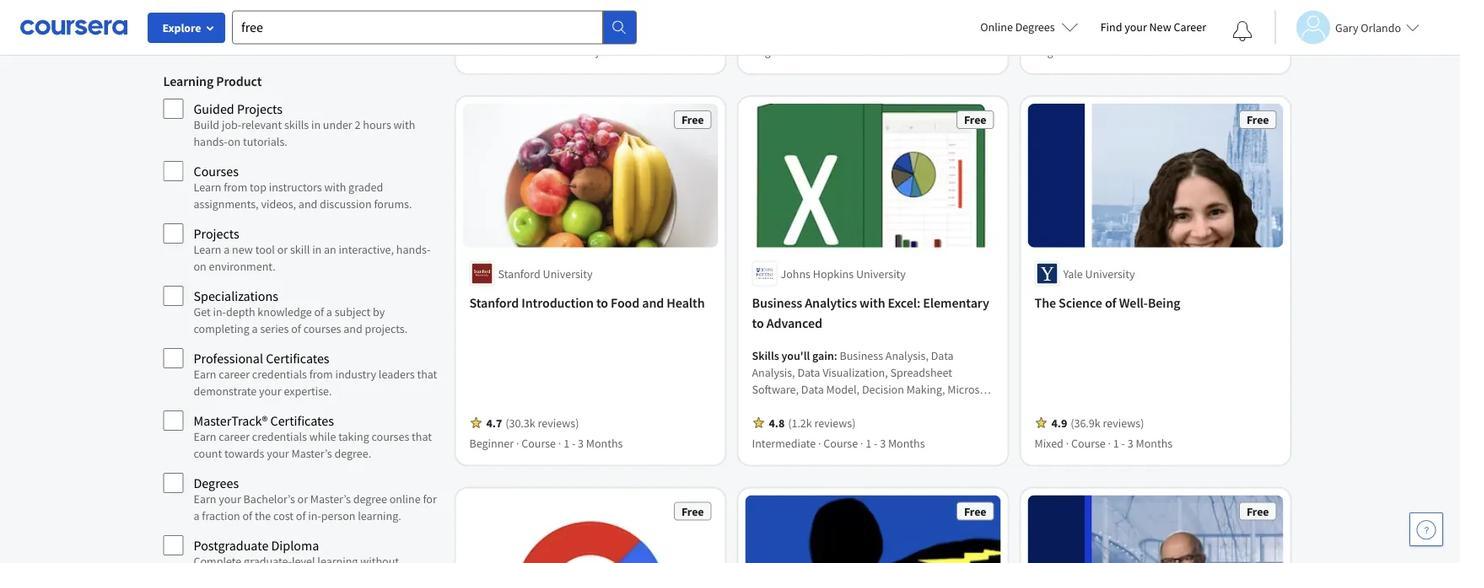 Task type: vqa. For each thing, say whether or not it's contained in the screenshot.
the more to the left
no



Task type: describe. For each thing, give the bounding box(es) containing it.
business analysis, data analysis, data visualization, spreadsheet software, data model, decision making, microsoft excel, process analysis, statistical visualization
[[752, 348, 993, 414]]

mastertrack®
[[194, 413, 268, 429]]

courses inside get in-depth knowledge of a subject by completing a series of courses and projects.
[[303, 321, 341, 337]]

1 for 4.8 (26.1k reviews)
[[1129, 44, 1135, 59]]

product
[[216, 73, 262, 89]]

gary orlando button
[[1275, 11, 1420, 44]]

hopkins
[[813, 266, 854, 281]]

that for professional certificates
[[417, 367, 437, 382]]

4
[[204, 24, 211, 41]]

1-4 years
[[194, 24, 243, 41]]

get
[[194, 305, 211, 320]]

1 vertical spatial projects
[[194, 225, 239, 242]]

from inside learn from top instructors with graded assignments, videos, and discussion forums.
[[224, 180, 247, 195]]

top
[[250, 180, 267, 195]]

career for mastertrack®
[[219, 429, 250, 445]]

relevant
[[241, 117, 282, 132]]

completing
[[194, 321, 250, 337]]

months for 4.9 (36.9k reviews)
[[1136, 436, 1173, 451]]

discussion
[[320, 197, 372, 212]]

0 vertical spatial data
[[931, 348, 954, 363]]

well-
[[1119, 295, 1148, 312]]

build job-relevant skills in under 2 hours with hands-on tutorials.
[[194, 117, 415, 149]]

beginner for 4.7 (30.3k reviews)
[[469, 436, 514, 451]]

instructors
[[269, 180, 322, 195]]

expertise.
[[284, 384, 332, 399]]

hands- for projects
[[396, 242, 430, 257]]

1 vertical spatial analysis,
[[752, 365, 795, 380]]

4.7
[[486, 415, 502, 430]]

intermediate · course · 1 - 3 months
[[752, 436, 925, 451]]

projects.
[[365, 321, 408, 337]]

learning
[[163, 73, 214, 89]]

knowledge
[[258, 305, 312, 320]]

or inside learn a new tool or skill in an interactive, hands- on environment.
[[277, 242, 288, 257]]

1 horizontal spatial analysis,
[[823, 398, 866, 414]]

less
[[622, 44, 643, 59]]

:
[[834, 348, 837, 363]]

find
[[1101, 19, 1122, 35]]

stanford university
[[498, 266, 593, 281]]

person
[[321, 509, 355, 524]]

3 for 4.8 (1.2k reviews)
[[880, 436, 886, 451]]

career
[[1174, 19, 1206, 35]]

skills
[[284, 117, 309, 132]]

your right 'find' at the top right of page
[[1125, 19, 1147, 35]]

count
[[194, 446, 222, 461]]

4.8 (1.2k reviews)
[[769, 415, 856, 430]]

university for stanford
[[543, 266, 593, 281]]

stanford for stanford university
[[498, 266, 541, 281]]

the
[[255, 509, 271, 524]]

software,
[[752, 382, 799, 397]]

intermediate for intermediate · course · 1 - 3 months
[[752, 436, 816, 451]]

certificates for mastertrack® certificates
[[270, 413, 334, 429]]

business analytics with excel: elementary to advanced link
[[752, 293, 994, 333]]

in- inside earn your bachelor's or master's degree online for a fraction of the cost of in-person learning.
[[308, 509, 321, 524]]

guided projects
[[194, 100, 283, 117]]

0 vertical spatial analysis,
[[886, 348, 929, 363]]

taking
[[338, 429, 369, 445]]

show notifications image
[[1232, 21, 1253, 41]]

fraction
[[202, 509, 240, 524]]

or inside earn your bachelor's or master's degree online for a fraction of the cost of in-person learning.
[[297, 492, 308, 507]]

for
[[423, 492, 437, 507]]

hours
[[363, 117, 391, 132]]

to inside business analytics with excel: elementary to advanced
[[752, 315, 764, 332]]

your inside earn your bachelor's or master's degree online for a fraction of the cost of in-person learning.
[[219, 492, 241, 507]]

4.8 for 4.8 (1.2k reviews)
[[769, 415, 785, 430]]

tutorials.
[[243, 134, 287, 149]]

beginner for 4.8 (26.1k reviews)
[[1035, 44, 1079, 59]]

under
[[323, 117, 352, 132]]

by
[[373, 305, 385, 320]]

while
[[309, 429, 336, 445]]

a left "series"
[[252, 321, 258, 337]]

2 horizontal spatial and
[[642, 295, 664, 312]]

degree.
[[334, 446, 371, 461]]

courses
[[194, 163, 239, 180]]

What do you want to learn? text field
[[232, 11, 603, 44]]

johns hopkins university
[[781, 266, 906, 281]]

professional
[[194, 350, 263, 367]]

specializations
[[194, 288, 278, 305]]

on for guided projects
[[228, 134, 241, 149]]

industry
[[335, 367, 376, 382]]

skill
[[290, 242, 310, 257]]

excel,
[[752, 398, 780, 414]]

that for mastertrack® certificates
[[412, 429, 432, 445]]

excel:
[[888, 295, 921, 312]]

the science of well-being
[[1035, 295, 1181, 312]]

get in-depth knowledge of a subject by completing a series of courses and projects.
[[194, 305, 408, 337]]

spreadsheet
[[890, 365, 952, 380]]

0 vertical spatial 2
[[673, 44, 679, 59]]

of right cost
[[296, 509, 306, 524]]

gary orlando
[[1335, 20, 1401, 35]]

(30.3k
[[505, 415, 535, 430]]

and inside get in-depth knowledge of a subject by completing a series of courses and projects.
[[344, 321, 363, 337]]

a left subject
[[326, 305, 332, 320]]

analytics
[[805, 295, 857, 312]]

4.9 (36.9k reviews)
[[1052, 415, 1144, 430]]

series
[[260, 321, 289, 337]]

of left the
[[243, 509, 252, 524]]

courses inside the earn career credentials while taking courses that count towards your master's degree.
[[372, 429, 409, 445]]

postgraduate diploma
[[194, 537, 319, 554]]

university for the
[[1085, 266, 1135, 281]]

mixed · course · 1 - 3 months
[[1035, 436, 1173, 451]]

0 vertical spatial projects
[[237, 100, 283, 117]]

learning product group
[[163, 71, 439, 564]]

learn a new tool or skill in an interactive, hands- on environment.
[[194, 242, 430, 274]]

depth
[[226, 305, 255, 320]]

health
[[667, 295, 705, 312]]

earn for professional
[[194, 367, 216, 382]]

yale university
[[1063, 266, 1135, 281]]

elementary
[[923, 295, 989, 312]]

2 inside build job-relevant skills in under 2 hours with hands-on tutorials.
[[355, 117, 361, 132]]

months for 4.8 (1.2k reviews)
[[888, 436, 925, 451]]

of left subject
[[314, 305, 324, 320]]

credentials for mastertrack®
[[252, 429, 307, 445]]

earn your bachelor's or master's degree online for a fraction of the cost of in-person learning.
[[194, 492, 437, 524]]

degrees inside learning product group
[[194, 475, 239, 492]]

with inside learn from top instructors with graded assignments, videos, and discussion forums.
[[324, 180, 346, 195]]

find your new career link
[[1092, 17, 1215, 38]]

1 vertical spatial data
[[798, 365, 820, 380]]

find your new career
[[1101, 19, 1206, 35]]

new
[[1149, 19, 1171, 35]]

online
[[980, 19, 1013, 35]]

degree
[[353, 492, 387, 507]]

graded
[[348, 180, 383, 195]]

of left the well-
[[1105, 295, 1117, 312]]

4.9
[[1052, 415, 1067, 430]]



Task type: locate. For each thing, give the bounding box(es) containing it.
a inside learn a new tool or skill in an interactive, hands- on environment.
[[224, 242, 230, 257]]

1 vertical spatial guided
[[194, 100, 234, 117]]

0 horizontal spatial in-
[[213, 305, 226, 320]]

guided
[[541, 44, 577, 59], [194, 100, 234, 117]]

0 horizontal spatial analysis,
[[752, 365, 795, 380]]

1 horizontal spatial courses
[[372, 429, 409, 445]]

or right tool
[[277, 242, 288, 257]]

degrees right online
[[1015, 19, 1055, 35]]

1 vertical spatial 4.8
[[769, 415, 785, 430]]

university up excel:
[[856, 266, 906, 281]]

1 earn from the top
[[194, 367, 216, 382]]

or
[[277, 242, 288, 257], [297, 492, 308, 507]]

data down the skills you'll gain :
[[798, 365, 820, 380]]

1 vertical spatial courses
[[372, 429, 409, 445]]

your inside the earn career credentials while taking courses that count towards your master's degree.
[[267, 446, 289, 461]]

4.8 down the excel,
[[769, 415, 785, 430]]

1 horizontal spatial in-
[[308, 509, 321, 524]]

1 vertical spatial intermediate
[[752, 436, 816, 451]]

2 credentials from the top
[[252, 429, 307, 445]]

your right towards
[[267, 446, 289, 461]]

- for 4.8 (26.1k reviews)
[[1137, 44, 1141, 59]]

with inside build job-relevant skills in under 2 hours with hands-on tutorials.
[[394, 117, 415, 132]]

1 vertical spatial credentials
[[252, 429, 307, 445]]

3 for 4.9 (36.9k reviews)
[[1128, 436, 1133, 451]]

in-
[[213, 305, 226, 320], [308, 509, 321, 524]]

earn up the fraction
[[194, 492, 216, 507]]

diploma
[[271, 537, 319, 554]]

months for 4.8 (26.1k reviews)
[[1151, 44, 1188, 59]]

degrees down count
[[194, 475, 239, 492]]

career up towards
[[219, 429, 250, 445]]

that inside the earn career credentials while taking courses that count towards your master's degree.
[[412, 429, 432, 445]]

and inside learn from top instructors with graded assignments, videos, and discussion forums.
[[298, 197, 317, 212]]

3 earn from the top
[[194, 492, 216, 507]]

1 horizontal spatial hands-
[[396, 242, 430, 257]]

degrees inside dropdown button
[[1015, 19, 1055, 35]]

1 vertical spatial or
[[297, 492, 308, 507]]

1 horizontal spatial 4.8
[[1052, 24, 1067, 39]]

business up visualization,
[[840, 348, 883, 363]]

1 horizontal spatial business
[[840, 348, 883, 363]]

1 horizontal spatial with
[[394, 117, 415, 132]]

1 vertical spatial career
[[219, 429, 250, 445]]

0 vertical spatial in-
[[213, 305, 226, 320]]

2 horizontal spatial beginner
[[1035, 44, 1079, 59]]

·
[[536, 44, 539, 59], [616, 44, 619, 59], [799, 44, 802, 59], [841, 44, 844, 59], [1081, 44, 1084, 59], [1123, 44, 1126, 59], [516, 436, 519, 451], [558, 436, 561, 451], [818, 436, 821, 451], [860, 436, 863, 451], [1066, 436, 1069, 451], [1108, 436, 1111, 451]]

reviews) up the intermediate · course · 1 - 3 months
[[815, 415, 856, 430]]

towards
[[224, 446, 264, 461]]

0 vertical spatial in
[[311, 117, 321, 132]]

in- right cost
[[308, 509, 321, 524]]

beginner · course · 1 - 3 months for 4.8 (26.1k reviews)
[[1035, 44, 1188, 59]]

1 horizontal spatial or
[[297, 492, 308, 507]]

online degrees
[[980, 19, 1055, 35]]

2 earn from the top
[[194, 429, 216, 445]]

beginner · course · 1 - 3 months for 4.7 (30.3k reviews)
[[469, 436, 623, 451]]

(26.1k
[[1071, 24, 1101, 39]]

- for 4.8 (1.2k reviews)
[[874, 436, 878, 451]]

statistical
[[868, 398, 916, 414]]

guided down learning product
[[194, 100, 234, 117]]

earn inside earn career credentials from industry leaders that demonstrate your expertise.
[[194, 367, 216, 382]]

learn inside learn a new tool or skill in an interactive, hands- on environment.
[[194, 242, 221, 257]]

from up assignments,
[[224, 180, 247, 195]]

and right the food
[[642, 295, 664, 312]]

credentials up expertise. on the bottom left of the page
[[252, 367, 307, 382]]

leaders
[[379, 367, 415, 382]]

1 horizontal spatial on
[[228, 134, 241, 149]]

learning.
[[358, 509, 401, 524]]

2 left 'hours'
[[355, 117, 361, 132]]

of down knowledge
[[291, 321, 301, 337]]

mastertrack® certificates
[[194, 413, 334, 429]]

0 horizontal spatial degrees
[[194, 475, 239, 492]]

course for 4.7 (30.3k reviews)
[[522, 436, 556, 451]]

2 horizontal spatial university
[[1085, 266, 1135, 281]]

learning product
[[163, 73, 262, 89]]

stanford up introduction
[[498, 266, 541, 281]]

microsoft
[[948, 382, 993, 397]]

in left an
[[312, 242, 322, 257]]

the
[[1035, 295, 1056, 312]]

1 horizontal spatial from
[[309, 367, 333, 382]]

1 horizontal spatial guided
[[541, 44, 577, 59]]

2 horizontal spatial with
[[860, 295, 885, 312]]

learn for courses
[[194, 180, 221, 195]]

business inside business analysis, data analysis, data visualization, spreadsheet software, data model, decision making, microsoft excel, process analysis, statistical visualization
[[840, 348, 883, 363]]

learn inside learn from top instructors with graded assignments, videos, and discussion forums.
[[194, 180, 221, 195]]

0 vertical spatial stanford
[[498, 266, 541, 281]]

1 for 4.7 (30.3k reviews)
[[564, 436, 569, 451]]

1 vertical spatial in-
[[308, 509, 321, 524]]

stanford for stanford introduction to food and health
[[469, 295, 519, 312]]

0 horizontal spatial business
[[752, 295, 802, 312]]

certificates down expertise. on the bottom left of the page
[[270, 413, 334, 429]]

that
[[417, 367, 437, 382], [412, 429, 432, 445]]

data up spreadsheet
[[931, 348, 954, 363]]

stanford introduction to food and health
[[469, 295, 705, 312]]

in- up completing
[[213, 305, 226, 320]]

new
[[232, 242, 253, 257]]

gary
[[1335, 20, 1359, 35]]

credentials for professional
[[252, 367, 307, 382]]

0 horizontal spatial on
[[194, 259, 206, 274]]

career inside the earn career credentials while taking courses that count towards your master's degree.
[[219, 429, 250, 445]]

cost
[[273, 509, 294, 524]]

1 learn from the top
[[194, 180, 221, 195]]

in inside build job-relevant skills in under 2 hours with hands-on tutorials.
[[311, 117, 321, 132]]

in
[[311, 117, 321, 132], [312, 242, 322, 257]]

in right skills
[[311, 117, 321, 132]]

0 vertical spatial master's
[[291, 446, 332, 461]]

process
[[782, 398, 820, 414]]

0 horizontal spatial intermediate
[[469, 44, 533, 59]]

science
[[1059, 295, 1102, 312]]

business inside business analytics with excel: elementary to advanced
[[752, 295, 802, 312]]

career for professional
[[219, 367, 250, 382]]

0 vertical spatial intermediate
[[469, 44, 533, 59]]

0 vertical spatial degrees
[[1015, 19, 1055, 35]]

years
[[214, 24, 243, 41]]

0 horizontal spatial 4.8
[[769, 415, 785, 430]]

0 horizontal spatial guided
[[194, 100, 234, 117]]

job-
[[222, 117, 241, 132]]

introduction
[[522, 295, 594, 312]]

course for 4.9 (36.9k reviews)
[[1071, 436, 1106, 451]]

environment.
[[209, 259, 276, 274]]

0 vertical spatial with
[[394, 117, 415, 132]]

learn left new
[[194, 242, 221, 257]]

data up process in the right of the page
[[801, 382, 824, 397]]

your up mastertrack® certificates
[[259, 384, 281, 399]]

master's
[[291, 446, 332, 461], [310, 492, 351, 507]]

0 vertical spatial hands-
[[194, 134, 228, 149]]

1-
[[194, 24, 205, 41]]

master's down while
[[291, 446, 332, 461]]

analysis, up spreadsheet
[[886, 348, 929, 363]]

hands- for guided projects
[[194, 134, 228, 149]]

certificates for professional certificates
[[266, 350, 329, 367]]

mixed
[[1035, 436, 1064, 451]]

help center image
[[1416, 520, 1437, 540]]

0 vertical spatial to
[[596, 295, 608, 312]]

hands- down "build" in the left top of the page
[[194, 134, 228, 149]]

0 vertical spatial and
[[298, 197, 317, 212]]

business up advanced
[[752, 295, 802, 312]]

2 vertical spatial and
[[344, 321, 363, 337]]

with inside business analytics with excel: elementary to advanced
[[860, 295, 885, 312]]

1 vertical spatial that
[[412, 429, 432, 445]]

0 vertical spatial earn
[[194, 367, 216, 382]]

course for 4.8 (1.2k reviews)
[[824, 436, 858, 451]]

1 vertical spatial degrees
[[194, 475, 239, 492]]

projects up "tutorials."
[[237, 100, 283, 117]]

months for 4.7 (30.3k reviews)
[[586, 436, 623, 451]]

earn inside earn your bachelor's or master's degree online for a fraction of the cost of in-person learning.
[[194, 492, 216, 507]]

you'll
[[782, 348, 810, 363]]

0 vertical spatial credentials
[[252, 367, 307, 382]]

0 horizontal spatial hands-
[[194, 134, 228, 149]]

stanford down stanford university
[[469, 295, 519, 312]]

earn inside the earn career credentials while taking courses that count towards your master's degree.
[[194, 429, 216, 445]]

with up discussion
[[324, 180, 346, 195]]

on inside build job-relevant skills in under 2 hours with hands-on tutorials.
[[228, 134, 241, 149]]

your inside earn career credentials from industry leaders that demonstrate your expertise.
[[259, 384, 281, 399]]

reviews) for (36.9k reviews)
[[1103, 415, 1144, 430]]

hands- inside build job-relevant skills in under 2 hours with hands-on tutorials.
[[194, 134, 228, 149]]

reviews) left new
[[1103, 24, 1144, 39]]

beginner down "4.7"
[[469, 436, 514, 451]]

master's inside earn your bachelor's or master's degree online for a fraction of the cost of in-person learning.
[[310, 492, 351, 507]]

a left new
[[224, 242, 230, 257]]

1
[[846, 44, 852, 59], [1129, 44, 1135, 59], [564, 436, 569, 451], [866, 436, 872, 451], [1113, 436, 1119, 451]]

2 vertical spatial with
[[860, 295, 885, 312]]

2 vertical spatial data
[[801, 382, 824, 397]]

1 horizontal spatial 2
[[673, 44, 679, 59]]

your
[[1125, 19, 1147, 35], [259, 384, 281, 399], [267, 446, 289, 461], [219, 492, 241, 507]]

analysis, up software,
[[752, 365, 795, 380]]

hands- inside learn a new tool or skill in an interactive, hands- on environment.
[[396, 242, 430, 257]]

1 vertical spatial earn
[[194, 429, 216, 445]]

4.8 left (26.1k
[[1052, 24, 1067, 39]]

0 vertical spatial business
[[752, 295, 802, 312]]

on down job-
[[228, 134, 241, 149]]

reviews) for (1.2k reviews)
[[815, 415, 856, 430]]

2 vertical spatial earn
[[194, 492, 216, 507]]

beginner right hours
[[752, 44, 796, 59]]

0 vertical spatial certificates
[[266, 350, 329, 367]]

0 vertical spatial that
[[417, 367, 437, 382]]

credentials inside the earn career credentials while taking courses that count towards your master's degree.
[[252, 429, 307, 445]]

intermediate · guided project · less than 2 hours
[[469, 44, 711, 59]]

career inside earn career credentials from industry leaders that demonstrate your expertise.
[[219, 367, 250, 382]]

intermediate for intermediate · guided project · less than 2 hours
[[469, 44, 533, 59]]

1 vertical spatial stanford
[[469, 295, 519, 312]]

courses
[[303, 321, 341, 337], [372, 429, 409, 445]]

1 for 4.8 (1.2k reviews)
[[866, 436, 872, 451]]

2 vertical spatial analysis,
[[823, 398, 866, 414]]

university up introduction
[[543, 266, 593, 281]]

2 learn from the top
[[194, 242, 221, 257]]

1 vertical spatial business
[[840, 348, 883, 363]]

learn up assignments,
[[194, 180, 221, 195]]

with left excel:
[[860, 295, 885, 312]]

that up for
[[412, 429, 432, 445]]

1 university from the left
[[543, 266, 593, 281]]

0 horizontal spatial beginner · course · 1 - 3 months
[[469, 436, 623, 451]]

professional certificates
[[194, 350, 329, 367]]

hours
[[681, 44, 711, 59]]

- for 4.9 (36.9k reviews)
[[1122, 436, 1125, 451]]

projects down assignments,
[[194, 225, 239, 242]]

0 horizontal spatial or
[[277, 242, 288, 257]]

coursera image
[[20, 14, 127, 41]]

or right bachelor's
[[297, 492, 308, 507]]

being
[[1148, 295, 1181, 312]]

business analytics with excel: elementary to advanced
[[752, 295, 989, 332]]

0 vertical spatial or
[[277, 242, 288, 257]]

3 for 4.8 (26.1k reviews)
[[1143, 44, 1149, 59]]

business for visualization,
[[840, 348, 883, 363]]

1 vertical spatial learn
[[194, 242, 221, 257]]

reviews) for (26.1k reviews)
[[1103, 24, 1144, 39]]

beginner down (26.1k
[[1035, 44, 1079, 59]]

1 for 4.9 (36.9k reviews)
[[1113, 436, 1119, 451]]

2 horizontal spatial analysis,
[[886, 348, 929, 363]]

degrees
[[1015, 19, 1055, 35], [194, 475, 239, 492]]

1 horizontal spatial and
[[344, 321, 363, 337]]

reviews) up mixed · course · 1 - 3 months
[[1103, 415, 1144, 430]]

advanced
[[767, 315, 822, 332]]

1 vertical spatial in
[[312, 242, 322, 257]]

1 horizontal spatial to
[[752, 315, 764, 332]]

3 university from the left
[[1085, 266, 1135, 281]]

in inside learn a new tool or skill in an interactive, hands- on environment.
[[312, 242, 322, 257]]

0 horizontal spatial 2
[[355, 117, 361, 132]]

earn up demonstrate
[[194, 367, 216, 382]]

to left the food
[[596, 295, 608, 312]]

university up the science of well-being
[[1085, 266, 1135, 281]]

a left the fraction
[[194, 509, 200, 524]]

3 for 4.7 (30.3k reviews)
[[578, 436, 584, 451]]

earn career credentials while taking courses that count towards your master's degree.
[[194, 429, 432, 461]]

than
[[645, 44, 671, 59]]

analysis,
[[886, 348, 929, 363], [752, 365, 795, 380], [823, 398, 866, 414]]

business
[[752, 295, 802, 312], [840, 348, 883, 363]]

analysis, down model,
[[823, 398, 866, 414]]

1 horizontal spatial beginner
[[752, 44, 796, 59]]

2 right than
[[673, 44, 679, 59]]

explore
[[162, 20, 201, 35]]

to up skills
[[752, 315, 764, 332]]

in- inside get in-depth knowledge of a subject by completing a series of courses and projects.
[[213, 305, 226, 320]]

1 vertical spatial on
[[194, 259, 206, 274]]

earn
[[194, 367, 216, 382], [194, 429, 216, 445], [194, 492, 216, 507]]

0 horizontal spatial courses
[[303, 321, 341, 337]]

of
[[1105, 295, 1117, 312], [314, 305, 324, 320], [291, 321, 301, 337], [243, 509, 252, 524], [296, 509, 306, 524]]

reviews) for (30.3k reviews)
[[538, 415, 579, 430]]

courses right taking
[[372, 429, 409, 445]]

1 vertical spatial with
[[324, 180, 346, 195]]

a inside earn your bachelor's or master's degree online for a fraction of the cost of in-person learning.
[[194, 509, 200, 524]]

0 horizontal spatial and
[[298, 197, 317, 212]]

interactive,
[[339, 242, 394, 257]]

1 horizontal spatial beginner · course · 1 - 3 months
[[752, 44, 906, 59]]

from up expertise. on the bottom left of the page
[[309, 367, 333, 382]]

4.8 for 4.8 (26.1k reviews)
[[1052, 24, 1067, 39]]

1 horizontal spatial intermediate
[[752, 436, 816, 451]]

course for 4.8 (26.1k reviews)
[[1087, 44, 1121, 59]]

food
[[611, 295, 640, 312]]

hands- right interactive,
[[396, 242, 430, 257]]

0 vertical spatial from
[[224, 180, 247, 195]]

0 horizontal spatial beginner
[[469, 436, 514, 451]]

on inside learn a new tool or skill in an interactive, hands- on environment.
[[194, 259, 206, 274]]

earn career credentials from industry leaders that demonstrate your expertise.
[[194, 367, 437, 399]]

beginner
[[752, 44, 796, 59], [1035, 44, 1079, 59], [469, 436, 514, 451]]

0 horizontal spatial to
[[596, 295, 608, 312]]

0 horizontal spatial with
[[324, 180, 346, 195]]

on for projects
[[194, 259, 206, 274]]

4.7 (30.3k reviews)
[[486, 415, 579, 430]]

2 horizontal spatial beginner · course · 1 - 3 months
[[1035, 44, 1188, 59]]

0 horizontal spatial university
[[543, 266, 593, 281]]

stanford
[[498, 266, 541, 281], [469, 295, 519, 312]]

and
[[298, 197, 317, 212], [642, 295, 664, 312], [344, 321, 363, 337]]

that inside earn career credentials from industry leaders that demonstrate your expertise.
[[417, 367, 437, 382]]

intermediate
[[469, 44, 533, 59], [752, 436, 816, 451]]

guided inside learning product group
[[194, 100, 234, 117]]

4.8
[[1052, 24, 1067, 39], [769, 415, 785, 430]]

0 vertical spatial on
[[228, 134, 241, 149]]

courses down subject
[[303, 321, 341, 337]]

1 vertical spatial from
[[309, 367, 333, 382]]

- for 4.7 (30.3k reviews)
[[572, 436, 576, 451]]

career up demonstrate
[[219, 367, 250, 382]]

certificates up expertise. on the bottom left of the page
[[266, 350, 329, 367]]

hands-
[[194, 134, 228, 149], [396, 242, 430, 257]]

0 vertical spatial career
[[219, 367, 250, 382]]

a
[[224, 242, 230, 257], [326, 305, 332, 320], [252, 321, 258, 337], [194, 509, 200, 524]]

1 vertical spatial hands-
[[396, 242, 430, 257]]

1 horizontal spatial degrees
[[1015, 19, 1055, 35]]

learn for projects
[[194, 242, 221, 257]]

yale
[[1063, 266, 1083, 281]]

and down subject
[[344, 321, 363, 337]]

from inside earn career credentials from industry leaders that demonstrate your expertise.
[[309, 367, 333, 382]]

0 vertical spatial guided
[[541, 44, 577, 59]]

1 credentials from the top
[[252, 367, 307, 382]]

orlando
[[1361, 20, 1401, 35]]

with right 'hours'
[[394, 117, 415, 132]]

making,
[[907, 382, 945, 397]]

explore button
[[148, 13, 225, 43]]

your up the fraction
[[219, 492, 241, 507]]

credentials inside earn career credentials from industry leaders that demonstrate your expertise.
[[252, 367, 307, 382]]

an
[[324, 242, 336, 257]]

videos,
[[261, 197, 296, 212]]

stanford introduction to food and health link
[[469, 293, 712, 313]]

1 career from the top
[[219, 367, 250, 382]]

tool
[[255, 242, 275, 257]]

1 vertical spatial and
[[642, 295, 664, 312]]

credentials up towards
[[252, 429, 307, 445]]

master's inside the earn career credentials while taking courses that count towards your master's degree.
[[291, 446, 332, 461]]

certificates
[[266, 350, 329, 367], [270, 413, 334, 429]]

1 vertical spatial 2
[[355, 117, 361, 132]]

master's up person
[[310, 492, 351, 507]]

1 vertical spatial certificates
[[270, 413, 334, 429]]

visualization,
[[823, 365, 888, 380]]

2 career from the top
[[219, 429, 250, 445]]

guided left project
[[541, 44, 577, 59]]

0 horizontal spatial from
[[224, 180, 247, 195]]

None search field
[[232, 11, 637, 44]]

0 vertical spatial learn
[[194, 180, 221, 195]]

on left the environment.
[[194, 259, 206, 274]]

0 vertical spatial 4.8
[[1052, 24, 1067, 39]]

2 university from the left
[[856, 266, 906, 281]]

earn for mastertrack®
[[194, 429, 216, 445]]

1 horizontal spatial university
[[856, 266, 906, 281]]

earn up count
[[194, 429, 216, 445]]

the science of well-being link
[[1035, 293, 1277, 313]]

and down instructors
[[298, 197, 317, 212]]

business for to
[[752, 295, 802, 312]]

that right leaders
[[417, 367, 437, 382]]

reviews) right (30.3k
[[538, 415, 579, 430]]

learn from top instructors with graded assignments, videos, and discussion forums.
[[194, 180, 412, 212]]

to
[[596, 295, 608, 312], [752, 315, 764, 332]]



